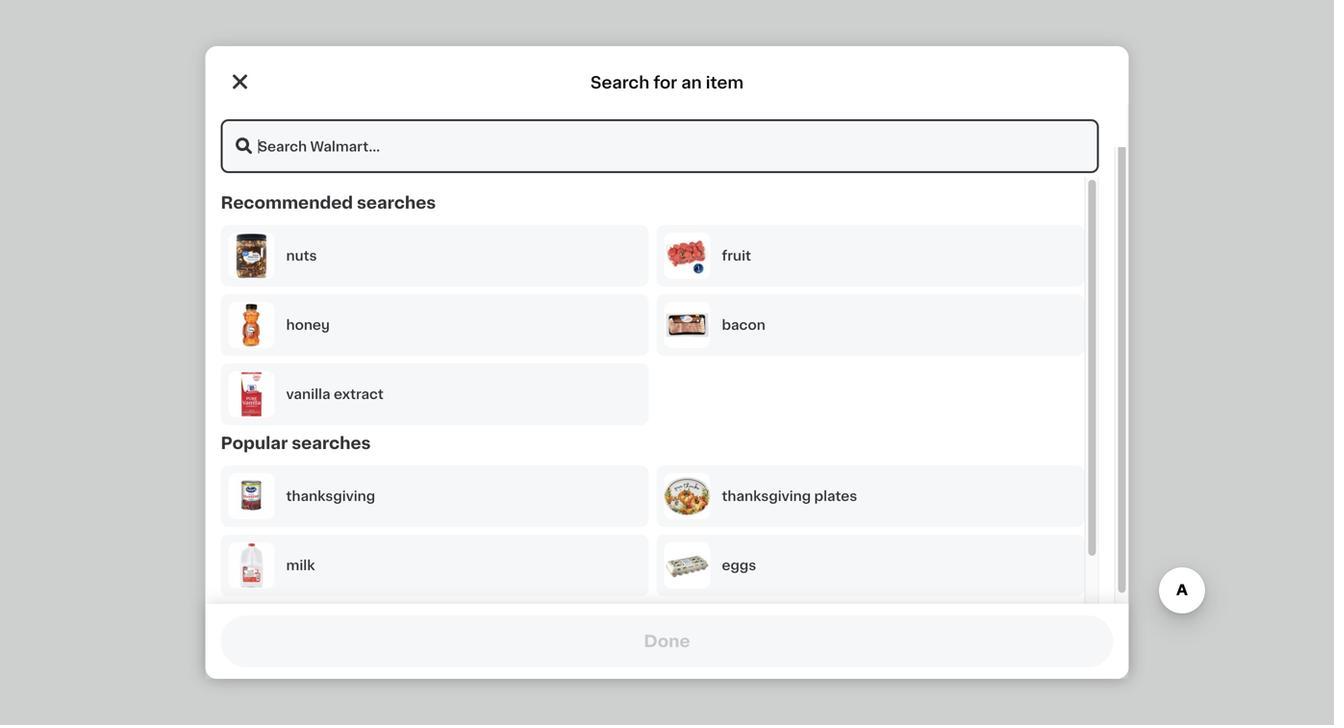 Task type: describe. For each thing, give the bounding box(es) containing it.
Search Walmart... field
[[221, 119, 1099, 173]]

extract
[[334, 388, 384, 401]]

milk link
[[228, 542, 641, 589]]

honey
[[286, 318, 330, 332]]

popular searches
[[221, 435, 371, 452]]

thanksgiving plates image
[[664, 473, 710, 519]]

eggs
[[722, 559, 756, 572]]

popular
[[221, 435, 288, 452]]

thanksgiving for thanksgiving
[[286, 490, 375, 503]]

recommended searches group
[[221, 192, 1085, 433]]

milk
[[286, 559, 315, 572]]

search for an item
[[590, 75, 744, 91]]

vanilla extract link
[[228, 371, 641, 417]]

milk image
[[228, 542, 275, 589]]

honey image
[[228, 302, 275, 348]]

popular searches group
[[221, 433, 1085, 673]]

eggs link
[[664, 542, 1077, 589]]

bacon link
[[664, 302, 1077, 348]]

search list box for popular searches
[[221, 466, 1085, 673]]

fruit image
[[664, 233, 710, 279]]

searches for recommended searches
[[357, 195, 436, 211]]

recommended searches
[[221, 195, 436, 211]]

vanilla extract image
[[228, 371, 275, 417]]



Task type: locate. For each thing, give the bounding box(es) containing it.
search list box
[[221, 192, 1085, 673], [221, 225, 1085, 433], [221, 466, 1085, 673]]

nuts image
[[228, 233, 275, 279]]

eggs image
[[664, 542, 710, 589]]

thanksgiving down the popular searches
[[286, 490, 375, 503]]

item
[[706, 75, 744, 91]]

for
[[653, 75, 677, 91]]

none search field inside dialog
[[221, 119, 1099, 173]]

searches for popular searches
[[292, 435, 371, 452]]

2 thanksgiving from the left
[[722, 490, 811, 503]]

fruit link
[[664, 233, 1077, 279]]

vanilla extract
[[286, 388, 384, 401]]

thanksgiving plates link
[[664, 473, 1077, 519]]

searches inside group
[[357, 195, 436, 211]]

1 vertical spatial searches
[[292, 435, 371, 452]]

searches up the nuts link on the left
[[357, 195, 436, 211]]

0 vertical spatial searches
[[357, 195, 436, 211]]

0 horizontal spatial thanksgiving
[[286, 490, 375, 503]]

an
[[681, 75, 702, 91]]

honey link
[[228, 302, 641, 348]]

searches down vanilla extract
[[292, 435, 371, 452]]

searches
[[357, 195, 436, 211], [292, 435, 371, 452]]

1 thanksgiving from the left
[[286, 490, 375, 503]]

dialog containing search for an item
[[205, 46, 1129, 679]]

search list box containing recommended searches
[[221, 192, 1085, 673]]

vanilla
[[286, 388, 330, 401]]

recommended
[[221, 195, 353, 211]]

fruit
[[722, 249, 751, 263]]

nuts
[[286, 249, 317, 263]]

thanksgiving for thanksgiving plates
[[722, 490, 811, 503]]

bacon image
[[664, 302, 710, 348]]

thanksgiving link
[[228, 473, 641, 519]]

1 search list box from the top
[[221, 192, 1085, 673]]

search list box for recommended searches
[[221, 225, 1085, 433]]

thanksgiving plates
[[722, 490, 857, 503]]

thanksgiving
[[286, 490, 375, 503], [722, 490, 811, 503]]

1 horizontal spatial thanksgiving
[[722, 490, 811, 503]]

search
[[590, 75, 650, 91]]

search list box containing thanksgiving
[[221, 466, 1085, 673]]

3 search list box from the top
[[221, 466, 1085, 673]]

thanksgiving image
[[228, 473, 275, 519]]

thanksgiving left plates
[[722, 490, 811, 503]]

bacon
[[722, 318, 765, 332]]

nuts link
[[228, 233, 641, 279]]

2 search list box from the top
[[221, 225, 1085, 433]]

searches inside group
[[292, 435, 371, 452]]

None search field
[[221, 119, 1099, 173]]

plates
[[814, 490, 857, 503]]

search list box containing nuts
[[221, 225, 1085, 433]]

dialog
[[205, 46, 1129, 679]]



Task type: vqa. For each thing, say whether or not it's contained in the screenshot.
59 associated with 4
no



